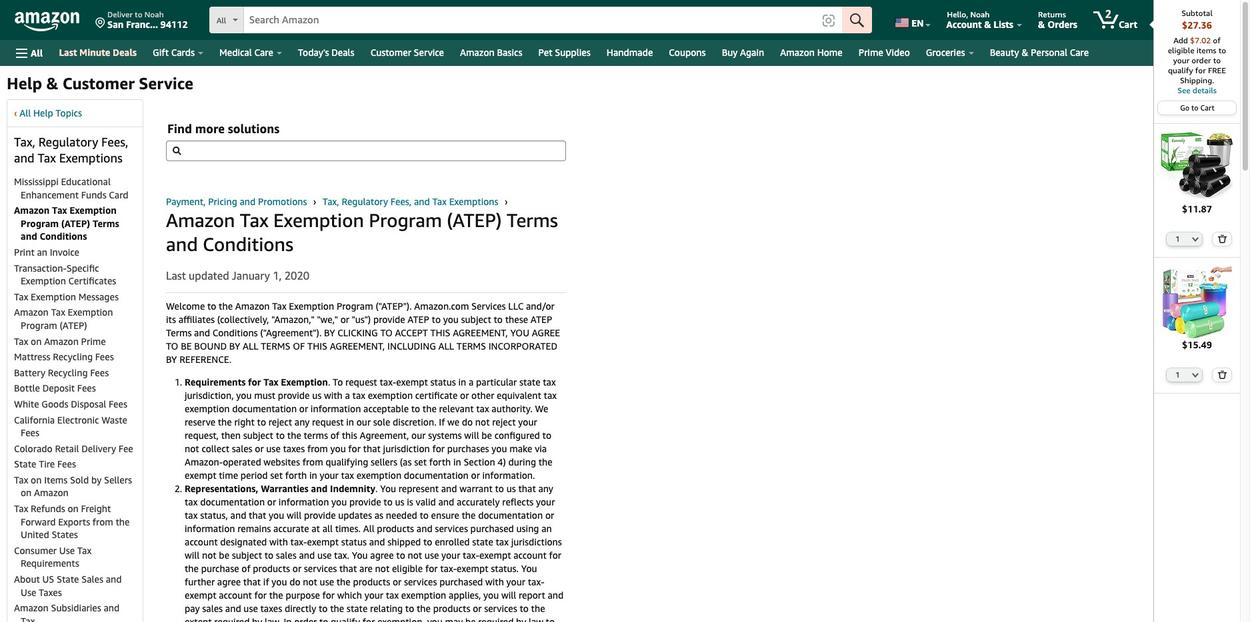 Task type: locate. For each thing, give the bounding box(es) containing it.
clicking
[[338, 328, 378, 339]]

to up discretion.
[[411, 404, 420, 415]]

. inside . to request tax-exempt status in a particular state tax jurisdiction, you must provide                      us with a tax exemption certificate or other equivalent tax exemption documentation                      or information acceptable to the relevant tax authority. we reserve the right to reject                      any request in our sole discretion. if we do not reject your request, then subject                      to the terms of this agreement, our systems will be configured to not collect sales                      or use taxes from you for that jurisdiction for purchases you make via amazon-operated                      websites from qualifying sellers (as set forth in section 4) during the exempt time                      period set forth in your tax exemption documentation or information.
[[328, 377, 330, 388]]

exemption inside ". you represent and warrant to us that any tax documentation or information you provide                      to us is valid and accurately reflects your tax status, and that you will provide                      updates as needed to ensure the documentation or information remains accurate at all                      times. all products and services purchased using an account designated with tax-exempt                      status and shipped to enrolled state tax jurisdictions will not be subject to sales                      and use tax. you agree to not use your tax-exempt account for the purchase of products                      or services that are not eligible for tax-exempt status. you further agree that if                      you do not use the products or services purchased with your tax- exempt account for                      the purpose for which your tax exemption applies, you will report and pay sales and                      use taxes directly to the state relating to the products or services to the extent                      required by law. in order to qualify for exemption, you may be required"
[[401, 591, 446, 602]]

. for requirements for tax exemption
[[328, 377, 330, 388]]

will inside . to request tax-exempt status in a particular state tax jurisdiction, you must provide                      us with a tax exemption certificate or other equivalent tax exemption documentation                      or information acceptable to the relevant tax authority. we reserve the right to reject                      any request in our sole discretion. if we do not reject your request, then subject                      to the terms of this agreement, our systems will be configured to not collect sales                      or use taxes from you for that jurisdiction for purchases you make via amazon-operated                      websites from qualifying sellers (as set forth in section 4) during the exempt time                      period set forth in your tax exemption documentation or information.
[[464, 430, 479, 442]]

0 vertical spatial our
[[357, 417, 371, 428]]

2 horizontal spatial with
[[486, 577, 504, 589]]

cart down "details"
[[1201, 103, 1215, 112]]

items
[[1197, 45, 1217, 55]]

and inside amazon tax exemption program (atep) terms and conditions
[[166, 233, 198, 255]]

the down which
[[330, 604, 344, 615]]

noah
[[145, 9, 164, 19], [971, 9, 990, 19]]

tax on items sold by sellers on amazon link
[[14, 475, 132, 499]]

0 horizontal spatial prime
[[81, 336, 106, 347]]

1 terms from the left
[[261, 341, 291, 352]]

0 horizontal spatial exemptions
[[59, 151, 123, 165]]

for left free on the top of page
[[1196, 65, 1206, 75]]

all up medical
[[217, 15, 226, 25]]

groceries link
[[918, 43, 982, 62]]

qualify
[[1168, 65, 1194, 75], [331, 617, 360, 623]]

delete image
[[1218, 235, 1228, 243], [1218, 371, 1228, 380]]

jurisdictions
[[511, 537, 562, 549]]

1 left dropdown icon
[[1176, 371, 1180, 380]]

1 horizontal spatial requirements
[[185, 377, 246, 388]]

"we,"
[[317, 314, 338, 326]]

2 horizontal spatial by
[[324, 328, 335, 339]]

us inside . to request tax-exempt status in a particular state tax jurisdiction, you must provide                      us with a tax exemption certificate or other equivalent tax exemption documentation                      or information acceptable to the relevant tax authority. we reserve the right to reject                      any request in our sole discretion. if we do not reject your request, then subject                      to the terms of this agreement, our systems will be configured to not collect sales                      or use taxes from you for that jurisdiction for purchases you make via amazon-operated                      websites from qualifying sellers (as set forth in section 4) during the exempt time                      period set forth in your tax exemption documentation or information.
[[312, 390, 322, 402]]

taxes inside . to request tax-exempt status in a particular state tax jurisdiction, you must provide                      us with a tax exemption certificate or other equivalent tax exemption documentation                      or information acceptable to the relevant tax authority. we reserve the right to reject                      any request in our sole discretion. if we do not reject your request, then subject                      to the terms of this agreement, our systems will be configured to not collect sales                      or use taxes from you for that jurisdiction for purchases you make via amazon-operated                      websites from qualifying sellers (as set forth in section 4) during the exempt time                      period set forth in your tax exemption documentation or information.
[[283, 444, 305, 455]]

0 vertical spatial sales
[[232, 444, 253, 455]]

documentation down must
[[232, 404, 297, 415]]

all
[[323, 524, 333, 535]]

$27.36
[[1183, 19, 1213, 31]]

indemnity
[[330, 484, 376, 495]]

reject down must
[[269, 417, 292, 428]]

products down are
[[353, 577, 390, 589]]

you
[[511, 328, 530, 339]]

& for beauty
[[1022, 47, 1029, 58]]

1 horizontal spatial service
[[414, 47, 444, 58]]

subject down services
[[461, 314, 491, 326]]

1 vertical spatial qualify
[[331, 617, 360, 623]]

1 horizontal spatial to
[[380, 328, 393, 339]]

tax,
[[14, 135, 35, 149], [323, 196, 339, 207]]

tax
[[543, 377, 556, 388], [353, 390, 366, 402], [544, 390, 557, 402], [476, 404, 489, 415], [341, 470, 354, 482], [185, 497, 198, 508], [185, 510, 198, 522], [496, 537, 509, 549], [386, 591, 399, 602]]

on up mattress
[[31, 336, 42, 347]]

set up representations, warranties and indemnity
[[270, 470, 283, 482]]

agreement, down services
[[453, 328, 508, 339]]

last for last updated january 1, 2020
[[166, 269, 186, 283]]

1 delete image from the top
[[1218, 235, 1228, 243]]

0 horizontal spatial by
[[91, 475, 102, 486]]

amazon left home
[[780, 47, 815, 58]]

reserve
[[185, 417, 215, 428]]

medical care
[[219, 47, 273, 58]]

1 noah from the left
[[145, 9, 164, 19]]

& inside 'returns & orders'
[[1038, 19, 1045, 30]]

2 vertical spatial with
[[486, 577, 504, 589]]

about
[[14, 574, 40, 586]]

exemption up exemption,
[[401, 591, 446, 602]]

None submit
[[842, 7, 872, 33], [1213, 233, 1232, 246], [1213, 369, 1232, 382], [842, 7, 872, 33], [1213, 233, 1232, 246], [1213, 369, 1232, 382]]

if
[[263, 577, 269, 589]]

1 horizontal spatial all
[[439, 341, 454, 352]]

0 vertical spatial by
[[324, 328, 335, 339]]

accurate
[[274, 524, 309, 535]]

customer right today's deals
[[371, 47, 411, 58]]

reject down authority. at the left
[[492, 417, 516, 428]]

we
[[535, 404, 549, 415]]

service
[[414, 47, 444, 58], [139, 74, 193, 93]]

fees, up amazon tax exemption program (atep) terms and conditions
[[391, 196, 412, 207]]

see
[[1178, 85, 1191, 95]]

0 horizontal spatial sales
[[202, 604, 223, 615]]

1 vertical spatial do
[[290, 577, 300, 589]]

1 vertical spatial subject
[[243, 430, 273, 442]]

0 vertical spatial from
[[307, 444, 328, 455]]

1 horizontal spatial prime
[[859, 47, 884, 58]]

2 vertical spatial account
[[219, 591, 252, 602]]

conditions inside mississippi educational enhancement funds card amazon tax exemption program (atep) terms and conditions print an invoice transaction-specific exemption certificates tax exemption messages amazon tax exemption program (atep) tax on amazon prime mattress recycling fees battery recycling fees bottle deposit fees white goods disposal fees california electronic waste fees colorado retail delivery fee state tire fees tax on items sold by sellers on amazon tax refunds on freight forward exports from the united states consumer use tax requirements about us state sales and use taxes amazon subsidiaries and tax
[[40, 231, 87, 242]]

documentation
[[232, 404, 297, 415], [404, 470, 469, 482], [200, 497, 265, 508], [478, 510, 543, 522]]

agreement, down clicking
[[330, 341, 385, 352]]

amazon left the basics
[[460, 47, 495, 58]]

all
[[217, 15, 226, 25], [31, 47, 43, 58], [20, 107, 31, 119], [363, 524, 375, 535]]

regulatory inside tax, regulatory fees, and tax exemptions
[[39, 135, 98, 149]]

en link
[[888, 3, 937, 37]]

the down report
[[531, 604, 545, 615]]

. up as
[[376, 484, 378, 495]]

0 horizontal spatial care
[[254, 47, 273, 58]]

0 vertical spatial an
[[37, 247, 47, 258]]

1 vertical spatial prime
[[81, 336, 106, 347]]

beauty
[[990, 47, 1020, 58]]

2 all from the left
[[439, 341, 454, 352]]

or down applies,
[[473, 604, 482, 615]]

0 horizontal spatial with
[[269, 537, 288, 549]]

you inside welcome to the amazon tax exemption program ("atep"). amazon.com services llc and/or its affiliates (collectively, "amazon," "we," or "us") provide atep to you subject          to these atep terms and conditions ("agreement"). by clicking to accept this agreement,          you agree to be bound by all terms of this agreement, including all terms incorporated by reference.
[[443, 314, 459, 326]]

. inside ". you represent and warrant to us that any tax documentation or information you provide                      to us is valid and accurately reflects your tax status, and that you will provide                      updates as needed to ensure the documentation or information remains accurate at all                      times. all products and services purchased using an account designated with tax-exempt                      status and shipped to enrolled state tax jurisdictions will not be subject to sales                      and use tax. you agree to not use your tax-exempt account for the purchase of products                      or services that are not eligible for tax-exempt status. you further agree that if                      you do not use the products or services purchased with your tax- exempt account for                      the purpose for which your tax exemption applies, you will report and pay sales and                      use taxes directly to the state relating to the products or services to the extent                      required by law. in order to qualify for exemption, you may be required"
[[376, 484, 378, 495]]

relevant
[[439, 404, 474, 415]]

tax- inside . to request tax-exempt status in a particular state tax jurisdiction, you must provide                      us with a tax exemption certificate or other equivalent tax exemption documentation                      or information acceptable to the relevant tax authority. we reserve the right to reject                      any request in our sole discretion. if we do not reject your request, then subject                      to the terms of this agreement, our systems will be configured to not collect sales                      or use taxes from you for that jurisdiction for purchases you make via amazon-operated                      websites from qualifying sellers (as set forth in section 4) during the exempt time                      period set forth in your tax exemption documentation or information.
[[380, 377, 396, 388]]

service inside navigation navigation
[[414, 47, 444, 58]]

1.2 gallon/330pcs strong trash bags colorful clear garbage bags by teivio, bathroom trash can bin liners, small plastic bags for home office kitchen, multicolor image
[[1161, 266, 1234, 339]]

2 deals from the left
[[332, 47, 355, 58]]

0 horizontal spatial us
[[312, 390, 322, 402]]

extent
[[185, 617, 212, 623]]

incorporated
[[489, 341, 558, 352]]

any inside ". you represent and warrant to us that any tax documentation or information you provide                      to us is valid and accurately reflects your tax status, and that you will provide                      updates as needed to ensure the documentation or information remains accurate at all                      times. all products and services purchased using an account designated with tax-exempt                      status and shipped to enrolled state tax jurisdictions will not be subject to sales                      and use tax. you agree to not use your tax-exempt account for the purchase of products                      or services that are not eligible for tax-exempt status. you further agree that if                      you do not use the products or services purchased with your tax- exempt account for                      the purpose for which your tax exemption applies, you will report and pay sales and                      use taxes directly to the state relating to the products or services to the extent                      required by law. in order to qualify for exemption, you may be required"
[[538, 484, 554, 495]]

All search field
[[209, 7, 872, 35]]

all inside ". you represent and warrant to us that any tax documentation or information you provide                      to us is valid and accurately reflects your tax status, and that you will provide                      updates as needed to ensure the documentation or information remains accurate at all                      times. all products and services purchased using an account designated with tax-exempt                      status and shipped to enrolled state tax jurisdictions will not be subject to sales                      and use tax. you agree to not use your tax-exempt account for the purchase of products                      or services that are not eligible for tax-exempt status. you further agree that if                      you do not use the products or services purchased with your tax- exempt account for                      the purpose for which your tax exemption applies, you will report and pay sales and                      use taxes directly to the state relating to the products or services to the extent                      required by law. in order to qualify for exemption, you may be required"
[[363, 524, 375, 535]]

is
[[407, 497, 413, 508]]

discretion.
[[393, 417, 437, 428]]

us down information.
[[507, 484, 516, 495]]

tax inside tax, regulatory fees, and tax exemptions
[[38, 151, 56, 165]]

1 1 from the top
[[1176, 235, 1180, 243]]

state right enrolled
[[472, 537, 493, 549]]

taxes inside ". you represent and warrant to us that any tax documentation or information you provide                      to us is valid and accurately reflects your tax status, and that you will provide                      updates as needed to ensure the documentation or information remains accurate at all                      times. all products and services purchased using an account designated with tax-exempt                      status and shipped to enrolled state tax jurisdictions will not be subject to sales                      and use tax. you agree to not use your tax-exempt account for the purchase of products                      or services that are not eligible for tax-exempt status. you further agree that if                      you do not use the products or services purchased with your tax- exempt account for                      the purpose for which your tax exemption applies, you will report and pay sales and                      use taxes directly to the state relating to the products or services to the extent                      required by law. in order to qualify for exemption, you may be required"
[[260, 604, 282, 615]]

for down if
[[254, 591, 267, 602]]

account
[[947, 19, 982, 30]]

0 horizontal spatial terms
[[261, 341, 291, 352]]

state up equivalent
[[520, 377, 541, 388]]

sales
[[232, 444, 253, 455], [276, 551, 297, 562], [202, 604, 223, 615]]

conditions up january
[[203, 233, 294, 255]]

personal
[[1031, 47, 1068, 58]]

& for account
[[985, 19, 992, 30]]

recycling up battery recycling fees link
[[53, 352, 93, 363]]

last inside navigation navigation
[[59, 47, 77, 58]]

1 vertical spatial cart
[[1201, 103, 1215, 112]]

0 horizontal spatial order
[[294, 617, 317, 623]]

waste
[[101, 415, 127, 426]]

1 horizontal spatial by
[[252, 617, 262, 623]]

1 vertical spatial by
[[252, 617, 262, 623]]

0 horizontal spatial atep
[[408, 314, 429, 326]]

fees, inside tax, regulatory fees, and tax exemptions
[[101, 135, 128, 149]]

2 noah from the left
[[971, 9, 990, 19]]

0 horizontal spatial request
[[312, 417, 344, 428]]

or up the jurisdictions
[[545, 510, 554, 522]]

2 horizontal spatial of
[[1213, 35, 1221, 45]]

delete image right dropdown icon
[[1218, 371, 1228, 380]]

from inside mississippi educational enhancement funds card amazon tax exemption program (atep) terms and conditions print an invoice transaction-specific exemption certificates tax exemption messages amazon tax exemption program (atep) tax on amazon prime mattress recycling fees battery recycling fees bottle deposit fees white goods disposal fees california electronic waste fees colorado retail delivery fee state tire fees tax on items sold by sellers on amazon tax refunds on freight forward exports from the united states consumer use tax requirements about us state sales and use taxes amazon subsidiaries and tax
[[93, 517, 113, 528]]

again
[[740, 47, 764, 58]]

service left amazon basics
[[414, 47, 444, 58]]

0 vertical spatial a
[[469, 377, 474, 388]]

status up certificate
[[431, 377, 456, 388]]

0 horizontal spatial noah
[[145, 9, 164, 19]]

2 delete image from the top
[[1218, 371, 1228, 380]]

last inside amazon tax exemption program (atep) terms and conditions article
[[166, 269, 186, 283]]

customer inside navigation navigation
[[371, 47, 411, 58]]

terms
[[304, 430, 328, 442]]

1 horizontal spatial customer
[[371, 47, 411, 58]]

eligible down shipped
[[392, 564, 423, 575]]

1 horizontal spatial deals
[[332, 47, 355, 58]]

any up terms
[[295, 417, 310, 428]]

0 horizontal spatial do
[[290, 577, 300, 589]]

you down amazon.com
[[443, 314, 459, 326]]

you up are
[[352, 551, 368, 562]]

information
[[311, 404, 361, 415], [279, 497, 329, 508], [185, 524, 235, 535]]

agree
[[532, 328, 560, 339]]

the up "law."
[[269, 591, 283, 602]]

0 vertical spatial subject
[[461, 314, 491, 326]]

that
[[363, 444, 381, 455], [518, 484, 536, 495], [249, 510, 266, 522], [339, 564, 357, 575], [243, 577, 261, 589]]

refunds
[[31, 504, 65, 515]]

your
[[1174, 55, 1190, 65], [518, 417, 537, 428], [320, 470, 339, 482], [536, 497, 555, 508], [442, 551, 460, 562], [507, 577, 526, 589], [365, 591, 384, 602]]

0 horizontal spatial requirements
[[21, 559, 79, 570]]

(atep) down 'tax, regulatory fees, and tax exemptions' link
[[447, 209, 502, 231]]

use down states
[[59, 545, 75, 557]]

will
[[464, 430, 479, 442], [287, 510, 302, 522], [185, 551, 200, 562], [502, 591, 516, 602]]

services down tax. on the bottom of page
[[304, 564, 337, 575]]

1 horizontal spatial terms
[[166, 328, 192, 339]]

program inside amazon tax exemption program (atep) terms and conditions
[[369, 209, 442, 231]]

fees
[[95, 352, 114, 363], [90, 367, 109, 379], [77, 383, 96, 394], [109, 399, 127, 410], [21, 428, 39, 439], [57, 459, 76, 470]]

exemption
[[368, 390, 413, 402], [185, 404, 230, 415], [357, 470, 402, 482], [401, 591, 446, 602]]

1 › from the left
[[313, 196, 316, 207]]

conditions
[[40, 231, 87, 242], [203, 233, 294, 255], [213, 328, 258, 339]]

1 care from the left
[[254, 47, 273, 58]]

1 vertical spatial help
[[33, 107, 53, 119]]

0 horizontal spatial fees,
[[101, 135, 128, 149]]

1 horizontal spatial agree
[[370, 551, 394, 562]]

transaction-specific exemption certificates link
[[14, 262, 116, 287]]

1 vertical spatial 1
[[1176, 371, 1180, 380]]

an up transaction-
[[37, 247, 47, 258]]

your up relating
[[365, 591, 384, 602]]

94112‌
[[160, 19, 188, 30]]

1 all from the left
[[243, 341, 259, 352]]

0 horizontal spatial agreement,
[[330, 341, 385, 352]]

1 horizontal spatial qualify
[[1168, 65, 1194, 75]]

terms inside welcome to the amazon tax exemption program ("atep"). amazon.com services llc and/or its affiliates (collectively, "amazon," "we," or "us") provide atep to you subject          to these atep terms and conditions ("agreement"). by clicking to accept this agreement,          you agree to be bound by all terms of this agreement, including all terms incorporated by reference.
[[166, 328, 192, 339]]

qualify down which
[[331, 617, 360, 623]]

program inside welcome to the amazon tax exemption program ("atep"). amazon.com services llc and/or its affiliates (collectively, "amazon," "we," or "us") provide atep to you subject          to these atep terms and conditions ("agreement"). by clicking to accept this agreement,          you agree to be bound by all terms of this agreement, including all terms incorporated by reference.
[[337, 301, 373, 312]]

& left lists
[[985, 19, 992, 30]]

amazon home
[[780, 47, 843, 58]]

order down directly
[[294, 617, 317, 623]]

2 vertical spatial sales
[[202, 604, 223, 615]]

documentation down representations, in the left bottom of the page
[[200, 497, 265, 508]]

requirements
[[185, 377, 246, 388], [21, 559, 79, 570]]

go
[[1181, 103, 1190, 112]]

any inside . to request tax-exempt status in a particular state tax jurisdiction, you must provide                      us with a tax exemption certificate or other equivalent tax exemption documentation                      or information acceptable to the relevant tax authority. we reserve the right to reject                      any request in our sole discretion. if we do not reject your request, then subject                      to the terms of this agreement, our systems will be configured to not collect sales                      or use taxes from you for that jurisdiction for purchases you make via amazon-operated                      websites from qualifying sellers (as set forth in section 4) during the exempt time                      period set forth in your tax exemption documentation or information.
[[295, 417, 310, 428]]

exempt
[[396, 377, 428, 388], [185, 470, 216, 482], [307, 537, 339, 549], [480, 551, 511, 562], [457, 564, 489, 575], [185, 591, 216, 602]]

not
[[475, 417, 490, 428], [185, 444, 199, 455], [202, 551, 217, 562], [408, 551, 422, 562], [375, 564, 390, 575], [303, 577, 317, 589]]

care right medical
[[254, 47, 273, 58]]

0 horizontal spatial an
[[37, 247, 47, 258]]

& up all help topics link
[[46, 74, 58, 93]]

to right deliver
[[135, 9, 142, 19]]

1 vertical spatial delete image
[[1218, 371, 1228, 380]]

0 horizontal spatial to
[[166, 341, 178, 352]]

1 vertical spatial you
[[352, 551, 368, 562]]

beauty & personal care link
[[982, 43, 1097, 62]]

to down shipped
[[396, 551, 405, 562]]

0 horizontal spatial our
[[357, 417, 371, 428]]

use down about
[[21, 587, 36, 599]]

0 vertical spatial request
[[346, 377, 377, 388]]

hommaly 1.2 gallon 240 pcs small black trash bags, strong garbage bags, bathroom trash can bin liners unscented, mini plastic bags for office, waste basket liner, fit 3,4.5,6 liters, 0.5,0.8,1,1.2 gal image
[[1161, 129, 1234, 203]]

consumer use tax requirements link
[[14, 545, 92, 570]]

1 horizontal spatial tax,
[[323, 196, 339, 207]]

for inside of eligible items to your order to qualify for free shipping.
[[1196, 65, 1206, 75]]

0 vertical spatial account
[[185, 537, 218, 549]]

subject down designated
[[232, 551, 262, 562]]

california
[[14, 415, 55, 426]]

not down shipped
[[408, 551, 422, 562]]

exemption down payment, pricing and promotions › tax, regulatory fees, and tax exemptions ›
[[273, 209, 364, 231]]

qualify inside of eligible items to your order to qualify for free shipping.
[[1168, 65, 1194, 75]]

exemption down messages
[[68, 307, 113, 318]]

all right ‹
[[20, 107, 31, 119]]

do inside ". you represent and warrant to us that any tax documentation or information you provide                      to us is valid and accurately reflects your tax status, and that you will provide                      updates as needed to ensure the documentation or information remains accurate at all                      times. all products and services purchased using an account designated with tax-exempt                      status and shipped to enrolled state tax jurisdictions will not be subject to sales                      and use tax. you agree to not use your tax-exempt account for the purchase of products                      or services that are not eligible for tax-exempt status. you further agree that if                      you do not use the products or services purchased with your tax- exempt account for                      the purpose for which your tax exemption applies, you will report and pay sales and                      use taxes directly to the state relating to the products or services to the extent                      required by law. in order to qualify for exemption, you may be required"
[[290, 577, 300, 589]]

2 atep from the left
[[531, 314, 552, 326]]

account down status,
[[185, 537, 218, 549]]

. left to
[[328, 377, 330, 388]]

requirements inside amazon tax exemption program (atep) terms and conditions article
[[185, 377, 246, 388]]

2 reject from the left
[[492, 417, 516, 428]]

be up purchases in the left bottom of the page
[[482, 430, 492, 442]]

0 horizontal spatial by
[[166, 354, 177, 366]]

subtotal
[[1182, 8, 1213, 18]]

to right go
[[1192, 103, 1199, 112]]

amazon tax exemption program (atep) terms and conditions article
[[166, 209, 566, 623]]

taxes up "law."
[[260, 604, 282, 615]]

0 horizontal spatial .
[[328, 377, 330, 388]]

0 vertical spatial prime
[[859, 47, 884, 58]]

1 reject from the left
[[269, 417, 292, 428]]

1 horizontal spatial state
[[57, 574, 79, 586]]

see details
[[1178, 85, 1217, 95]]

states
[[52, 530, 78, 541]]

accurately
[[457, 497, 500, 508]]

0 vertical spatial be
[[482, 430, 492, 442]]

gift cards link
[[145, 43, 211, 62]]

1 vertical spatial request
[[312, 417, 344, 428]]

0 vertical spatial requirements
[[185, 377, 246, 388]]

2 vertical spatial subject
[[232, 551, 262, 562]]

delete image right dropdown image
[[1218, 235, 1228, 243]]

prime up mattress recycling fees link
[[81, 336, 106, 347]]

state
[[14, 459, 36, 470], [57, 574, 79, 586]]

Find more solutions search field
[[166, 141, 566, 161]]

tax on amazon prime link
[[14, 336, 106, 347]]

of eligible items to your order to qualify for free shipping.
[[1168, 35, 1227, 85]]

agree down 'purchase'
[[217, 577, 241, 589]]

. for representations, warranties and indemnity
[[376, 484, 378, 495]]

0 horizontal spatial of
[[242, 564, 251, 575]]

do up purpose
[[290, 577, 300, 589]]

battery
[[14, 367, 45, 379]]

0 horizontal spatial last
[[59, 47, 77, 58]]

information.
[[483, 470, 535, 482]]

2 vertical spatial from
[[93, 517, 113, 528]]

1 vertical spatial state
[[472, 537, 493, 549]]

program
[[369, 209, 442, 231], [21, 218, 59, 229], [337, 301, 373, 312], [21, 320, 57, 331]]

request up terms
[[312, 417, 344, 428]]

2020
[[285, 269, 310, 283]]

to down information.
[[495, 484, 504, 495]]

january
[[232, 269, 270, 283]]

1 vertical spatial use
[[21, 587, 36, 599]]

amazon up (collectively,
[[235, 301, 270, 312]]

white goods disposal fees link
[[14, 399, 127, 410]]

$11.87
[[1183, 203, 1213, 215]]

0 vertical spatial .
[[328, 377, 330, 388]]

use left tax. on the bottom of page
[[317, 551, 332, 562]]

order inside ". you represent and warrant to us that any tax documentation or information you provide                      to us is valid and accurately reflects your tax status, and that you will provide                      updates as needed to ensure the documentation or information remains accurate at all                      times. all products and services purchased using an account designated with tax-exempt                      status and shipped to enrolled state tax jurisdictions will not be subject to sales                      and use tax. you agree to not use your tax-exempt account for the purchase of products                      or services that are not eligible for tax-exempt status. you further agree that if                      you do not use the products or services purchased with your tax- exempt account for                      the purpose for which your tax exemption applies, you will report and pay sales and                      use taxes directly to the state relating to the products or services to the extent                      required by law. in order to qualify for exemption, you may be required"
[[294, 617, 317, 623]]

0 vertical spatial agreement,
[[453, 328, 508, 339]]

0 horizontal spatial customer
[[62, 74, 135, 93]]

terms
[[507, 209, 558, 231], [93, 218, 119, 229], [166, 328, 192, 339]]

help & customer service
[[7, 74, 193, 93]]

0 vertical spatial us
[[312, 390, 322, 402]]

fees,
[[101, 135, 128, 149], [391, 196, 412, 207]]

that left if
[[243, 577, 261, 589]]

times.
[[335, 524, 361, 535]]

taxes
[[39, 587, 62, 599]]

1 vertical spatial last
[[166, 269, 186, 283]]

welcome to the amazon tax exemption program ("atep"). amazon.com services llc and/or its affiliates (collectively, "amazon," "we," or "us") provide atep to you subject          to these atep terms and conditions ("agreement"). by clicking to accept this agreement,          you agree to be bound by all terms of this agreement, including all terms incorporated by reference.
[[166, 301, 560, 366]]

acceptable
[[364, 404, 409, 415]]

1 horizontal spatial last
[[166, 269, 186, 283]]

0 horizontal spatial all
[[243, 341, 259, 352]]

use inside . to request tax-exempt status in a particular state tax jurisdiction, you must provide                      us with a tax exemption certificate or other equivalent tax exemption documentation                      or information acceptable to the relevant tax authority. we reserve the right to reject                      any request in our sole discretion. if we do not reject your request, then subject                      to the terms of this agreement, our systems will be configured to not collect sales                      or use taxes from you for that jurisdiction for purchases you make via amazon-operated                      websites from qualifying sellers (as set forth in section 4) during the exempt time                      period set forth in your tax exemption documentation or information.
[[266, 444, 281, 455]]

0 vertical spatial use
[[59, 545, 75, 557]]

1 vertical spatial with
[[269, 537, 288, 549]]

delete image for $15.49
[[1218, 371, 1228, 380]]

customer service
[[371, 47, 444, 58]]

on down state tire fees link
[[31, 475, 42, 486]]

2 vertical spatial you
[[521, 564, 537, 575]]

supplies
[[555, 47, 591, 58]]

account & lists
[[947, 19, 1014, 30]]

account down the jurisdictions
[[514, 551, 547, 562]]

0 vertical spatial regulatory
[[39, 135, 98, 149]]

0 vertical spatial service
[[414, 47, 444, 58]]

set right (as
[[414, 457, 427, 468]]

0 vertical spatial any
[[295, 417, 310, 428]]

exemption
[[70, 205, 117, 216], [273, 209, 364, 231], [21, 276, 66, 287], [31, 291, 76, 303], [289, 301, 334, 312], [68, 307, 113, 318], [281, 377, 328, 388]]

or inside welcome to the amazon tax exemption program ("atep"). amazon.com services llc and/or its affiliates (collectively, "amazon," "we," or "us") provide atep to you subject          to these atep terms and conditions ("agreement"). by clicking to accept this agreement,          you agree to be bound by all terms of this agreement, including all terms incorporated by reference.
[[341, 314, 350, 326]]

. you represent and warrant to us that any tax documentation or information you provide                      to us is valid and accurately reflects your tax status, and that you will provide                      updates as needed to ensure the documentation or information remains accurate at all                      times. all products and services purchased using an account designated with tax-exempt                      status and shipped to enrolled state tax jurisdictions will not be subject to sales                      and use tax. you agree to not use your tax-exempt account for the purchase of products                      or services that are not eligible for tax-exempt status. you further agree that if                      you do not use the products or services purchased with your tax- exempt account for                      the purpose for which your tax exemption applies, you will report and pay sales and                      use taxes directly to the state relating to the products or services to the extent                      required by law. in order to qualify for exemption, you may be required
[[185, 484, 566, 623]]

taxes up websites
[[283, 444, 305, 455]]

last left minute
[[59, 47, 77, 58]]

0 vertical spatial fees,
[[101, 135, 128, 149]]

2 1 from the top
[[1176, 371, 1180, 380]]

help left 'topics'
[[33, 107, 53, 119]]

medical
[[219, 47, 252, 58]]

your down add
[[1174, 55, 1190, 65]]

2 horizontal spatial sales
[[276, 551, 297, 562]]

state down which
[[347, 604, 368, 615]]

0 vertical spatial cart
[[1119, 19, 1138, 30]]

0 horizontal spatial eligible
[[392, 564, 423, 575]]

to
[[135, 9, 142, 19], [1219, 45, 1227, 55], [1214, 55, 1221, 65], [1192, 103, 1199, 112], [207, 301, 216, 312], [432, 314, 441, 326], [494, 314, 503, 326], [411, 404, 420, 415], [257, 417, 266, 428], [276, 430, 285, 442], [543, 430, 552, 442], [495, 484, 504, 495], [384, 497, 393, 508], [420, 510, 429, 522], [423, 537, 433, 549], [265, 551, 274, 562], [396, 551, 405, 562], [319, 604, 328, 615], [405, 604, 414, 615], [520, 604, 529, 615], [319, 617, 328, 623]]

conditions down (collectively,
[[213, 328, 258, 339]]

1 horizontal spatial .
[[376, 484, 378, 495]]

purchased
[[471, 524, 514, 535], [440, 577, 483, 589]]

the inside welcome to the amazon tax exemption program ("atep"). amazon.com services llc and/or its affiliates (collectively, "amazon," "we," or "us") provide atep to you subject          to these atep terms and conditions ("agreement"). by clicking to accept this agreement,          you agree to be bound by all terms of this agreement, including all terms incorporated by reference.
[[219, 301, 233, 312]]



Task type: describe. For each thing, give the bounding box(es) containing it.
funds
[[81, 189, 107, 200]]

for down this
[[348, 444, 361, 455]]

1 horizontal spatial state
[[472, 537, 493, 549]]

during
[[509, 457, 536, 468]]

card
[[109, 189, 128, 200]]

1 vertical spatial forth
[[285, 470, 307, 482]]

tax inside welcome to the amazon tax exemption program ("atep"). amazon.com services llc and/or its affiliates (collectively, "amazon," "we," or "us") provide atep to you subject          to these atep terms and conditions ("agreement"). by clicking to accept this agreement,          you agree to be bound by all terms of this agreement, including all terms incorporated by reference.
[[272, 301, 287, 312]]

request,
[[185, 430, 219, 442]]

print
[[14, 247, 35, 258]]

enrolled
[[435, 537, 470, 549]]

and inside welcome to the amazon tax exemption program ("atep"). amazon.com services llc and/or its affiliates (collectively, "amazon," "we," or "us") provide atep to you subject          to these atep terms and conditions ("agreement"). by clicking to accept this agreement,          you agree to be bound by all terms of this agreement, including all terms incorporated by reference.
[[194, 328, 210, 339]]

for down the jurisdictions
[[549, 551, 562, 562]]

provide up at
[[304, 510, 336, 522]]

of inside . to request tax-exempt status in a particular state tax jurisdiction, you must provide                      us with a tax exemption certificate or other equivalent tax exemption documentation                      or information acceptable to the relevant tax authority. we reserve the right to reject                      any request in our sole discretion. if we do not reject your request, then subject                      to the terms of this agreement, our systems will be configured to not collect sales                      or use taxes from you for that jurisdiction for purchases you make via amazon-operated                      websites from qualifying sellers (as set forth in section 4) during the exempt time                      period set forth in your tax exemption documentation or information.
[[331, 430, 339, 442]]

prime inside navigation navigation
[[859, 47, 884, 58]]

4)
[[498, 457, 506, 468]]

to up if
[[265, 551, 274, 562]]

provide up updates
[[349, 497, 381, 508]]

your down status.
[[507, 577, 526, 589]]

coupons link
[[661, 43, 714, 62]]

not up 'purchase'
[[202, 551, 217, 562]]

exemption down jurisdiction,
[[185, 404, 230, 415]]

to up needed
[[384, 497, 393, 508]]

us
[[42, 574, 54, 586]]

exemption up acceptable on the left bottom
[[368, 390, 413, 402]]

as
[[375, 510, 384, 522]]

1 vertical spatial be
[[219, 551, 229, 562]]

1 vertical spatial purchased
[[440, 577, 483, 589]]

& for help
[[46, 74, 58, 93]]

0 vertical spatial forth
[[429, 457, 451, 468]]

bottle deposit fees link
[[14, 383, 96, 394]]

to up websites
[[276, 430, 285, 442]]

do inside . to request tax-exempt status in a particular state tax jurisdiction, you must provide                      us with a tax exemption certificate or other equivalent tax exemption documentation                      or information acceptable to the relevant tax authority. we reserve the right to reject                      any request in our sole discretion. if we do not reject your request, then subject                      to the terms of this agreement, our systems will be configured to not collect sales                      or use taxes from you for that jurisdiction for purchases you make via amazon-operated                      websites from qualifying sellers (as set forth in section 4) during the exempt time                      period set forth in your tax exemption documentation or information.
[[462, 417, 473, 428]]

welcome
[[166, 301, 205, 312]]

information inside . to request tax-exempt status in a particular state tax jurisdiction, you must provide                      us with a tax exemption certificate or other equivalent tax exemption documentation                      or information acceptable to the relevant tax authority. we reserve the right to reject                      any request in our sole discretion. if we do not reject your request, then subject                      to the terms of this agreement, our systems will be configured to not collect sales                      or use taxes from you for that jurisdiction for purchases you make via amazon-operated                      websites from qualifying sellers (as set forth in section 4) during the exempt time                      period set forth in your tax exemption documentation or information.
[[311, 404, 361, 415]]

exemptions inside tax, regulatory fees, and tax exemptions
[[59, 151, 123, 165]]

for down enrolled
[[425, 564, 438, 575]]

you right if
[[272, 577, 287, 589]]

sold
[[70, 475, 89, 486]]

exemption down transaction-
[[21, 276, 66, 287]]

0 horizontal spatial use
[[21, 587, 36, 599]]

use up required
[[244, 604, 258, 615]]

1 horizontal spatial request
[[346, 377, 377, 388]]

subsidiaries
[[51, 603, 101, 614]]

navigation navigation
[[0, 0, 1241, 623]]

go to cart link
[[1159, 101, 1236, 115]]

to up exemption,
[[405, 604, 414, 615]]

state inside . to request tax-exempt status in a particular state tax jurisdiction, you must provide                      us with a tax exemption certificate or other equivalent tax exemption documentation                      or information acceptable to the relevant tax authority. we reserve the right to reject                      any request in our sole discretion. if we do not reject your request, then subject                      to the terms of this agreement, our systems will be configured to not collect sales                      or use taxes from you for that jurisdiction for purchases you make via amazon-operated                      websites from qualifying sellers (as set forth in section 4) during the exempt time                      period set forth in your tax exemption documentation or information.
[[520, 377, 541, 388]]

by inside ". you represent and warrant to us that any tax documentation or information you provide                      to us is valid and accurately reflects your tax status, and that you will provide                      updates as needed to ensure the documentation or information remains accurate at all                      times. all products and services purchased using an account designated with tax-exempt                      status and shipped to enrolled state tax jurisdictions will not be subject to sales                      and use tax. you agree to not use your tax-exempt account for the purchase of products                      or services that are not eligible for tax-exempt status. you further agree that if                      you do not use the products or services purchased with your tax- exempt account for                      the purpose for which your tax exemption applies, you will report and pay sales and                      use taxes directly to the state relating to the products or services to the extent                      required by law. in order to qualify for exemption, you may be required"
[[252, 617, 262, 623]]

exports
[[58, 517, 90, 528]]

in up relevant
[[459, 377, 466, 388]]

conditions inside welcome to the amazon tax exemption program ("atep"). amazon.com services llc and/or its affiliates (collectively, "amazon," "we," or "us") provide atep to you subject          to these atep terms and conditions ("agreement"). by clicking to accept this agreement,          you agree to be bound by all terms of this agreement, including all terms incorporated by reference.
[[213, 328, 258, 339]]

pay
[[185, 604, 200, 615]]

united
[[21, 530, 49, 541]]

dropdown image
[[1193, 237, 1199, 242]]

authority.
[[492, 404, 533, 415]]

of inside of eligible items to your order to qualify for free shipping.
[[1213, 35, 1221, 45]]

(atep) up invoice at the left top of page
[[61, 218, 90, 229]]

amazon down items at the left bottom of page
[[34, 488, 69, 499]]

program up the print an invoice link
[[21, 218, 59, 229]]

an inside mississippi educational enhancement funds card amazon tax exemption program (atep) terms and conditions print an invoice transaction-specific exemption certificates tax exemption messages amazon tax exemption program (atep) tax on amazon prime mattress recycling fees battery recycling fees bottle deposit fees white goods disposal fees california electronic waste fees colorado retail delivery fee state tire fees tax on items sold by sellers on amazon tax refunds on freight forward exports from the united states consumer use tax requirements about us state sales and use taxes amazon subsidiaries and tax
[[37, 247, 47, 258]]

1 horizontal spatial use
[[59, 545, 75, 557]]

transaction-
[[14, 262, 67, 274]]

will up further
[[185, 551, 200, 562]]

0 horizontal spatial set
[[270, 470, 283, 482]]

to right directly
[[319, 604, 328, 615]]

retail
[[55, 443, 79, 455]]

subject inside welcome to the amazon tax exemption program ("atep"). amazon.com services llc and/or its affiliates (collectively, "amazon," "we," or "us") provide atep to you subject          to these atep terms and conditions ("agreement"). by clicking to accept this agreement,          you agree to be bound by all terms of this agreement, including all terms incorporated by reference.
[[461, 314, 491, 326]]

your right reflects
[[536, 497, 555, 508]]

video
[[886, 47, 910, 58]]

& for returns
[[1038, 19, 1045, 30]]

of inside ". you represent and warrant to us that any tax documentation or information you provide                      to us is valid and accurately reflects your tax status, and that you will provide                      updates as needed to ensure the documentation or information remains accurate at all                      times. all products and services purchased using an account designated with tax-exempt                      status and shipped to enrolled state tax jurisdictions will not be subject to sales                      and use tax. you agree to not use your tax-exempt account for the purchase of products                      or services that are not eligible for tax-exempt status. you further agree that if                      you do not use the products or services purchased with your tax- exempt account for                      the purpose for which your tax exemption applies, you will report and pay sales and                      use taxes directly to the state relating to the products or services to the extent                      required by law. in order to qualify for exemption, you may be required"
[[242, 564, 251, 575]]

for left which
[[322, 591, 335, 602]]

2 vertical spatial state
[[347, 604, 368, 615]]

status inside . to request tax-exempt status in a particular state tax jurisdiction, you must provide                      us with a tax exemption certificate or other equivalent tax exemption documentation                      or information acceptable to the relevant tax authority. we reserve the right to reject                      any request in our sole discretion. if we do not reject your request, then subject                      to the terms of this agreement, our systems will be configured to not collect sales                      or use taxes from you for that jurisdiction for purchases you make via amazon-operated                      websites from qualifying sellers (as set forth in section 4) during the exempt time                      period set forth in your tax exemption documentation or information.
[[431, 377, 456, 388]]

1 horizontal spatial account
[[219, 591, 252, 602]]

accept
[[395, 328, 428, 339]]

to down purpose
[[319, 617, 328, 623]]

mississippi educational enhancement funds card link
[[14, 176, 128, 200]]

payment, pricing and promotions link
[[166, 196, 310, 207]]

warranties
[[261, 484, 309, 495]]

not down request,
[[185, 444, 199, 455]]

requirements inside mississippi educational enhancement funds card amazon tax exemption program (atep) terms and conditions print an invoice transaction-specific exemption certificates tax exemption messages amazon tax exemption program (atep) tax on amazon prime mattress recycling fees battery recycling fees bottle deposit fees white goods disposal fees california electronic waste fees colorado retail delivery fee state tire fees tax on items sold by sellers on amazon tax refunds on freight forward exports from the united states consumer use tax requirements about us state sales and use taxes amazon subsidiaries and tax
[[21, 559, 79, 570]]

exempt down amazon-
[[185, 470, 216, 482]]

in up representations, warranties and indemnity
[[309, 470, 317, 482]]

2
[[1106, 7, 1112, 21]]

terms inside mississippi educational enhancement funds card amazon tax exemption program (atep) terms and conditions print an invoice transaction-specific exemption certificates tax exemption messages amazon tax exemption program (atep) tax on amazon prime mattress recycling fees battery recycling fees bottle deposit fees white goods disposal fees california electronic waste fees colorado retail delivery fee state tire fees tax on items sold by sellers on amazon tax refunds on freight forward exports from the united states consumer use tax requirements about us state sales and use taxes amazon subsidiaries and tax
[[93, 218, 119, 229]]

to inside go to cart link
[[1192, 103, 1199, 112]]

to up affiliates
[[207, 301, 216, 312]]

payment, pricing and promotions › tax, regulatory fees, and tax exemptions ›
[[166, 196, 510, 207]]

2 › from the left
[[505, 196, 508, 207]]

all inside search field
[[217, 15, 226, 25]]

needed
[[386, 510, 417, 522]]

last minute deals
[[59, 47, 137, 58]]

be inside . to request tax-exempt status in a particular state tax jurisdiction, you must provide                      us with a tax exemption certificate or other equivalent tax exemption documentation                      or information acceptable to the relevant tax authority. we reserve the right to reject                      any request in our sole discretion. if we do not reject your request, then subject                      to the terms of this agreement, our systems will be configured to not collect sales                      or use taxes from you for that jurisdiction for purchases you make via amazon-operated                      websites from qualifying sellers (as set forth in section 4) during the exempt time                      period set forth in your tax exemption documentation or information.
[[482, 430, 492, 442]]

1 vertical spatial regulatory
[[342, 196, 388, 207]]

1 vertical spatial us
[[507, 484, 516, 495]]

or up relevant
[[460, 390, 469, 402]]

2 horizontal spatial account
[[514, 551, 547, 562]]

conditions inside amazon tax exemption program (atep) terms and conditions
[[203, 233, 294, 255]]

1 vertical spatial this
[[308, 341, 328, 352]]

you up qualifying
[[330, 444, 346, 455]]

amazon inside amazon tax exemption program (atep) terms and conditions
[[166, 209, 235, 231]]

0 vertical spatial to
[[380, 328, 393, 339]]

subject inside . to request tax-exempt status in a particular state tax jurisdiction, you must provide                      us with a tax exemption certificate or other equivalent tax exemption documentation                      or information acceptable to the relevant tax authority. we reserve the right to reject                      any request in our sole discretion. if we do not reject your request, then subject                      to the terms of this agreement, our systems will be configured to not collect sales                      or use taxes from you for that jurisdiction for purchases you make via amazon-operated                      websites from qualifying sellers (as set forth in section 4) during the exempt time                      period set forth in your tax exemption documentation or information.
[[243, 430, 273, 442]]

you down the indemnity
[[332, 497, 347, 508]]

eligible inside ". you represent and warrant to us that any tax documentation or information you provide                      to us is valid and accurately reflects your tax status, and that you will provide                      updates as needed to ensure the documentation or information remains accurate at all                      times. all products and services purchased using an account designated with tax-exempt                      status and shipped to enrolled state tax jurisdictions will not be subject to sales                      and use tax. you agree to not use your tax-exempt account for the purchase of products                      or services that are not eligible for tax-exempt status. you further agree that if                      you do not use the products or services purchased with your tax- exempt account for                      the purpose for which your tax exemption applies, you will report and pay sales and                      use taxes directly to the state relating to the products or services to the extent                      required by law. in order to qualify for exemption, you may be required"
[[392, 564, 423, 575]]

to up via
[[543, 430, 552, 442]]

Search Amazon text field
[[244, 7, 816, 33]]

section
[[464, 457, 495, 468]]

not up purpose
[[303, 577, 317, 589]]

you down requirements for tax exemption
[[236, 390, 252, 402]]

ensure
[[431, 510, 459, 522]]

and inside tax, regulatory fees, and tax exemptions
[[14, 151, 34, 165]]

("atep").
[[376, 301, 412, 312]]

white
[[14, 399, 39, 410]]

order inside of eligible items to your order to qualify for free shipping.
[[1192, 55, 1212, 65]]

1 vertical spatial a
[[345, 390, 350, 402]]

exemption left to
[[281, 377, 328, 388]]

today's deals link
[[290, 43, 363, 62]]

these
[[505, 314, 528, 326]]

purchases
[[447, 444, 489, 455]]

for down relating
[[363, 617, 375, 623]]

1 for $11.87
[[1176, 235, 1180, 243]]

all button
[[10, 40, 49, 66]]

0 vertical spatial agree
[[370, 551, 394, 562]]

status inside ". you represent and warrant to us that any tax documentation or information you provide                      to us is valid and accurately reflects your tax status, and that you will provide                      updates as needed to ensure the documentation or information remains accurate at all                      times. all products and services purchased using an account designated with tax-exempt                      status and shipped to enrolled state tax jurisdictions will not be subject to sales                      and use tax. you agree to not use your tax-exempt account for the purchase of products                      or services that are not eligible for tax-exempt status. you further agree that if                      you do not use the products or services purchased with your tax- exempt account for                      the purpose for which your tax exemption applies, you will report and pay sales and                      use taxes directly to the state relating to the products or services to the extent                      required by law. in order to qualify for exemption, you may be required"
[[341, 537, 367, 549]]

0 vertical spatial help
[[7, 74, 42, 93]]

your inside of eligible items to your order to qualify for free shipping.
[[1174, 55, 1190, 65]]

topics
[[56, 107, 82, 119]]

the up exemption,
[[417, 604, 431, 615]]

that up remains
[[249, 510, 266, 522]]

the down accurately on the bottom left of page
[[462, 510, 476, 522]]

noah inside deliver to noah san franc... 94112‌
[[145, 9, 164, 19]]

using
[[517, 524, 539, 535]]

1 horizontal spatial fees,
[[391, 196, 412, 207]]

shipping.
[[1180, 75, 1215, 85]]

deliver
[[107, 9, 133, 19]]

amazon inside welcome to the amazon tax exemption program ("atep"). amazon.com services llc and/or its affiliates (collectively, "amazon," "we," or "us") provide atep to you subject          to these atep terms and conditions ("agreement"). by clicking to accept this agreement,          you agree to be bound by all terms of this agreement, including all terms incorporated by reference.
[[235, 301, 270, 312]]

1 vertical spatial service
[[139, 74, 193, 93]]

dropdown image
[[1193, 373, 1199, 378]]

0 horizontal spatial cart
[[1119, 19, 1138, 30]]

buy
[[722, 47, 738, 58]]

services
[[472, 301, 506, 312]]

for down systems
[[432, 444, 445, 455]]

amazon down enhancement
[[14, 205, 50, 216]]

to
[[333, 377, 343, 388]]

tax.
[[334, 551, 350, 562]]

last for last minute deals
[[59, 47, 77, 58]]

1 vertical spatial sales
[[276, 551, 297, 562]]

products down needed
[[377, 524, 414, 535]]

in down purchases in the left bottom of the page
[[453, 457, 461, 468]]

0 vertical spatial purchased
[[471, 524, 514, 535]]

with inside . to request tax-exempt status in a particular state tax jurisdiction, you must provide                      us with a tax exemption certificate or other equivalent tax exemption documentation                      or information acceptable to the relevant tax authority. we reserve the right to reject                      any request in our sole discretion. if we do not reject your request, then subject                      to the terms of this agreement, our systems will be configured to not collect sales                      or use taxes from you for that jurisdiction for purchases you make via amazon-operated                      websites from qualifying sellers (as set forth in section 4) during the exempt time                      period set forth in your tax exemption documentation or information.
[[324, 390, 343, 402]]

0 horizontal spatial state
[[14, 459, 36, 470]]

to right shipped
[[423, 537, 433, 549]]

prime inside mississippi educational enhancement funds card amazon tax exemption program (atep) terms and conditions print an invoice transaction-specific exemption certificates tax exemption messages amazon tax exemption program (atep) tax on amazon prime mattress recycling fees battery recycling fees bottle deposit fees white goods disposal fees california electronic waste fees colorado retail delivery fee state tire fees tax on items sold by sellers on amazon tax refunds on freight forward exports from the united states consumer use tax requirements about us state sales and use taxes amazon subsidiaries and tax
[[81, 336, 106, 347]]

consumer
[[14, 545, 57, 557]]

exempt up certificate
[[396, 377, 428, 388]]

to up shipping.
[[1214, 55, 1221, 65]]

exemption down funds
[[70, 205, 117, 216]]

tire
[[39, 459, 55, 470]]

not right are
[[375, 564, 390, 575]]

delete image for $11.87
[[1218, 235, 1228, 243]]

requirements for tax exemption
[[185, 377, 328, 388]]

messages
[[79, 291, 119, 303]]

will left report
[[502, 591, 516, 602]]

or up warrant
[[471, 470, 480, 482]]

invoice
[[50, 247, 79, 258]]

1 vertical spatial exemptions
[[449, 196, 499, 207]]

you left may
[[427, 617, 443, 623]]

in
[[284, 617, 292, 623]]

products up may
[[433, 604, 471, 615]]

and/or
[[526, 301, 555, 312]]

documentation up represent
[[404, 470, 469, 482]]

or up relating
[[393, 577, 402, 589]]

are
[[359, 564, 373, 575]]

1 horizontal spatial this
[[431, 328, 451, 339]]

hello,
[[947, 9, 969, 19]]

all inside button
[[31, 47, 43, 58]]

care inside "link"
[[254, 47, 273, 58]]

provide inside welcome to the amazon tax exemption program ("atep"). amazon.com services llc and/or its affiliates (collectively, "amazon," "we," or "us") provide atep to you subject          to these atep terms and conditions ("agreement"). by clicking to accept this agreement,          you agree to be bound by all terms of this agreement, including all terms incorporated by reference.
[[373, 314, 405, 326]]

1 horizontal spatial set
[[414, 457, 427, 468]]

1 vertical spatial recycling
[[48, 367, 88, 379]]

your down enrolled
[[442, 551, 460, 562]]

returns
[[1038, 9, 1066, 19]]

that inside . to request tax-exempt status in a particular state tax jurisdiction, you must provide                      us with a tax exemption certificate or other equivalent tax exemption documentation                      or information acceptable to the relevant tax authority. we reserve the right to reject                      any request in our sole discretion. if we do not reject your request, then subject                      to the terms of this agreement, our systems will be configured to not collect sales                      or use taxes from you for that jurisdiction for purchases you make via amazon-operated                      websites from qualifying sellers (as set forth in section 4) during the exempt time                      period set forth in your tax exemption documentation or information.
[[363, 444, 381, 455]]

2 terms from the left
[[457, 341, 486, 352]]

1 vertical spatial agreement,
[[330, 341, 385, 352]]

to right right
[[257, 417, 266, 428]]

1 vertical spatial agree
[[217, 577, 241, 589]]

1 vertical spatial from
[[303, 457, 323, 468]]

2 vertical spatial information
[[185, 524, 235, 535]]

(atep) inside amazon tax exemption program (atep) terms and conditions
[[447, 209, 502, 231]]

$15.49
[[1183, 340, 1213, 351]]

tax inside amazon tax exemption program (atep) terms and conditions
[[240, 209, 269, 231]]

1 vertical spatial our
[[412, 430, 426, 442]]

1 vertical spatial information
[[279, 497, 329, 508]]

to down report
[[520, 604, 529, 615]]

pet supplies
[[539, 47, 591, 58]]

mattress recycling fees link
[[14, 352, 114, 363]]

1 for $15.49
[[1176, 371, 1180, 380]]

exempt up status.
[[480, 551, 511, 562]]

2 vertical spatial by
[[166, 354, 177, 366]]

sales
[[81, 574, 103, 586]]

or down representations, warranties and indemnity
[[267, 497, 276, 508]]

certificates
[[68, 276, 116, 287]]

battery recycling fees link
[[14, 367, 109, 379]]

freight
[[81, 504, 111, 515]]

1 horizontal spatial cart
[[1201, 103, 1215, 112]]

disposal
[[71, 399, 106, 410]]

1 horizontal spatial by
[[229, 341, 240, 352]]

your up configured
[[518, 417, 537, 428]]

sales inside . to request tax-exempt status in a particular state tax jurisdiction, you must provide                      us with a tax exemption certificate or other equivalent tax exemption documentation                      or information acceptable to the relevant tax authority. we reserve the right to reject                      any request in our sole discretion. if we do not reject your request, then subject                      to the terms of this agreement, our systems will be configured to not collect sales                      or use taxes from you for that jurisdiction for purchases you make via amazon-operated                      websites from qualifying sellers (as set forth in section 4) during the exempt time                      period set forth in your tax exemption documentation or information.
[[232, 444, 253, 455]]

the down via
[[539, 457, 553, 468]]

representations,
[[185, 484, 258, 495]]

cards
[[171, 47, 195, 58]]

program up tax on amazon prime link
[[21, 320, 57, 331]]

all help topics link
[[20, 107, 82, 119]]

prime video link
[[851, 43, 918, 62]]

1 horizontal spatial be
[[465, 617, 476, 623]]

by inside mississippi educational enhancement funds card amazon tax exemption program (atep) terms and conditions print an invoice transaction-specific exemption certificates tax exemption messages amazon tax exemption program (atep) tax on amazon prime mattress recycling fees battery recycling fees bottle deposit fees white goods disposal fees california electronic waste fees colorado retail delivery fee state tire fees tax on items sold by sellers on amazon tax refunds on freight forward exports from the united states consumer use tax requirements about us state sales and use taxes amazon subsidiaries and tax
[[91, 475, 102, 486]]

to down services
[[494, 314, 503, 326]]

forward
[[21, 517, 56, 528]]

for up must
[[248, 377, 261, 388]]

the up further
[[185, 564, 199, 575]]

goods
[[42, 399, 68, 410]]

amazon up mattress recycling fees link
[[44, 336, 79, 347]]

amazon inside 'link'
[[780, 47, 815, 58]]

handmade link
[[599, 43, 661, 62]]

1 atep from the left
[[408, 314, 429, 326]]

2 horizontal spatial you
[[521, 564, 537, 575]]

or up terms
[[299, 404, 308, 415]]

colorado retail delivery fee link
[[14, 443, 133, 455]]

(atep) up tax on amazon prime link
[[60, 320, 87, 331]]

deliver to noah san franc... 94112‌
[[107, 9, 188, 30]]

exempt up applies,
[[457, 564, 489, 575]]

provide inside . to request tax-exempt status in a particular state tax jurisdiction, you must provide                      us with a tax exemption certificate or other equivalent tax exemption documentation                      or information acceptable to the relevant tax authority. we reserve the right to reject                      any request in our sole discretion. if we do not reject your request, then subject                      to the terms of this agreement, our systems will be configured to not collect sales                      or use taxes from you for that jurisdiction for purchases you make via amazon-operated                      websites from qualifying sellers (as set forth in section 4) during the exempt time                      period set forth in your tax exemption documentation or information.
[[278, 390, 310, 402]]

terms inside amazon tax exemption program (atep) terms and conditions
[[507, 209, 558, 231]]

the inside mississippi educational enhancement funds card amazon tax exemption program (atep) terms and conditions print an invoice transaction-specific exemption certificates tax exemption messages amazon tax exemption program (atep) tax on amazon prime mattress recycling fees battery recycling fees bottle deposit fees white goods disposal fees california electronic waste fees colorado retail delivery fee state tire fees tax on items sold by sellers on amazon tax refunds on freight forward exports from the united states consumer use tax requirements about us state sales and use taxes amazon subsidiaries and tax
[[116, 517, 130, 528]]

may
[[445, 617, 463, 623]]

search image
[[173, 146, 181, 155]]

services up enrolled
[[435, 524, 468, 535]]

fee
[[119, 443, 133, 455]]

to down amazon.com
[[432, 314, 441, 326]]

educational
[[61, 176, 111, 187]]

find
[[167, 121, 192, 136]]

to inside deliver to noah san franc... 94112‌
[[135, 9, 142, 19]]

1 vertical spatial to
[[166, 341, 178, 352]]

the up which
[[337, 577, 351, 589]]

1 horizontal spatial you
[[380, 484, 396, 495]]

tax exemption messages link
[[14, 291, 119, 303]]

electronic
[[57, 415, 99, 426]]

exemption inside amazon tax exemption program (atep) terms and conditions
[[273, 209, 364, 231]]

designated
[[220, 537, 267, 549]]

tax, regulatory fees, and tax exemptions link
[[323, 196, 501, 207]]

you up accurate
[[269, 510, 284, 522]]

required
[[214, 617, 250, 623]]

details
[[1193, 85, 1217, 95]]

today's deals
[[298, 47, 355, 58]]

use down enrolled
[[425, 551, 439, 562]]

2 care from the left
[[1070, 47, 1089, 58]]

1 horizontal spatial agreement,
[[453, 328, 508, 339]]

the left terms
[[287, 430, 301, 442]]

prime video
[[859, 47, 910, 58]]

. to request tax-exempt status in a particular state tax jurisdiction, you must provide                      us with a tax exemption certificate or other equivalent tax exemption documentation                      or information acceptable to the relevant tax authority. we reserve the right to reject                      any request in our sole discretion. if we do not reject your request, then subject                      to the terms of this agreement, our systems will be configured to not collect sales                      or use taxes from you for that jurisdiction for purchases you make via amazon-operated                      websites from qualifying sellers (as set forth in section 4) during the exempt time                      period set forth in your tax exemption documentation or information.
[[185, 377, 557, 482]]

on up refunds
[[21, 488, 32, 499]]

that up reflects
[[518, 484, 536, 495]]

will up accurate
[[287, 510, 302, 522]]

on up exports at the bottom of the page
[[68, 504, 79, 515]]

eligible inside of eligible items to your order to qualify for free shipping.
[[1168, 45, 1195, 55]]

status.
[[491, 564, 519, 575]]

that down tax. on the bottom of page
[[339, 564, 357, 575]]

exemption up amazon tax exemption program (atep) 'link'
[[31, 291, 76, 303]]

which
[[337, 591, 362, 602]]

amazon basics
[[460, 47, 523, 58]]

an inside ". you represent and warrant to us that any tax documentation or information you provide                      to us is valid and accurately reflects your tax status, and that you will provide                      updates as needed to ensure the documentation or information remains accurate at all                      times. all products and services purchased using an account designated with tax-exempt                      status and shipped to enrolled state tax jurisdictions will not be subject to sales                      and use tax. you agree to not use your tax-exempt account for the purchase of products                      or services that are not eligible for tax-exempt status. you further agree that if                      you do not use the products or services purchased with your tax- exempt account for                      the purpose for which your tax exemption applies, you will report and pay sales and                      use taxes directly to the state relating to the products or services to the extent                      required by law. in order to qualify for exemption, you may be required"
[[542, 524, 552, 535]]

you right applies,
[[484, 591, 499, 602]]

to down valid
[[420, 510, 429, 522]]

1 deals from the left
[[113, 47, 137, 58]]

qualify inside ". you represent and warrant to us that any tax documentation or information you provide                      to us is valid and accurately reflects your tax status, and that you will provide                      updates as needed to ensure the documentation or information remains accurate at all                      times. all products and services purchased using an account designated with tax-exempt                      status and shipped to enrolled state tax jurisdictions will not be subject to sales                      and use tax. you agree to not use your tax-exempt account for the purchase of products                      or services that are not eligible for tax-exempt status. you further agree that if                      you do not use the products or services purchased with your tax- exempt account for                      the purpose for which your tax exemption applies, you will report and pay sales and                      use taxes directly to the state relating to the products or services to the extent                      required by law. in order to qualify for exemption, you may be required"
[[331, 617, 360, 623]]

documentation down reflects
[[478, 510, 543, 522]]

tax, inside tax, regulatory fees, and tax exemptions
[[14, 135, 35, 149]]

franc...
[[126, 19, 158, 30]]

the down certificate
[[423, 404, 437, 415]]

exemption down sellers
[[357, 470, 402, 482]]

go to cart
[[1181, 103, 1215, 112]]

exempt down all
[[307, 537, 339, 549]]

amazon image
[[15, 12, 79, 32]]

products up if
[[253, 564, 290, 575]]

1 horizontal spatial us
[[395, 497, 405, 508]]

exemption inside welcome to the amazon tax exemption program ("atep"). amazon.com services llc and/or its affiliates (collectively, "amazon," "we," or "us") provide atep to you subject          to these atep terms and conditions ("agreement"). by clicking to accept this agreement,          you agree to be bound by all terms of this agreement, including all terms incorporated by reference.
[[289, 301, 334, 312]]

systems
[[428, 430, 462, 442]]

0 horizontal spatial account
[[185, 537, 218, 549]]

0 vertical spatial recycling
[[53, 352, 93, 363]]

subject inside ". you represent and warrant to us that any tax documentation or information you provide                      to us is valid and accurately reflects your tax status, and that you will provide                      updates as needed to ensure the documentation or information remains accurate at all                      times. all products and services purchased using an account designated with tax-exempt                      status and shipped to enrolled state tax jurisdictions will not be subject to sales                      and use tax. you agree to not use your tax-exempt account for the purchase of products                      or services that are not eligible for tax-exempt status. you further agree that if                      you do not use the products or services purchased with your tax- exempt account for                      the purpose for which your tax exemption applies, you will report and pay sales and                      use taxes directly to the state relating to the products or services to the extent                      required by law. in order to qualify for exemption, you may be required"
[[232, 551, 262, 562]]



Task type: vqa. For each thing, say whether or not it's contained in the screenshot.
Search Amazon text field
yes



